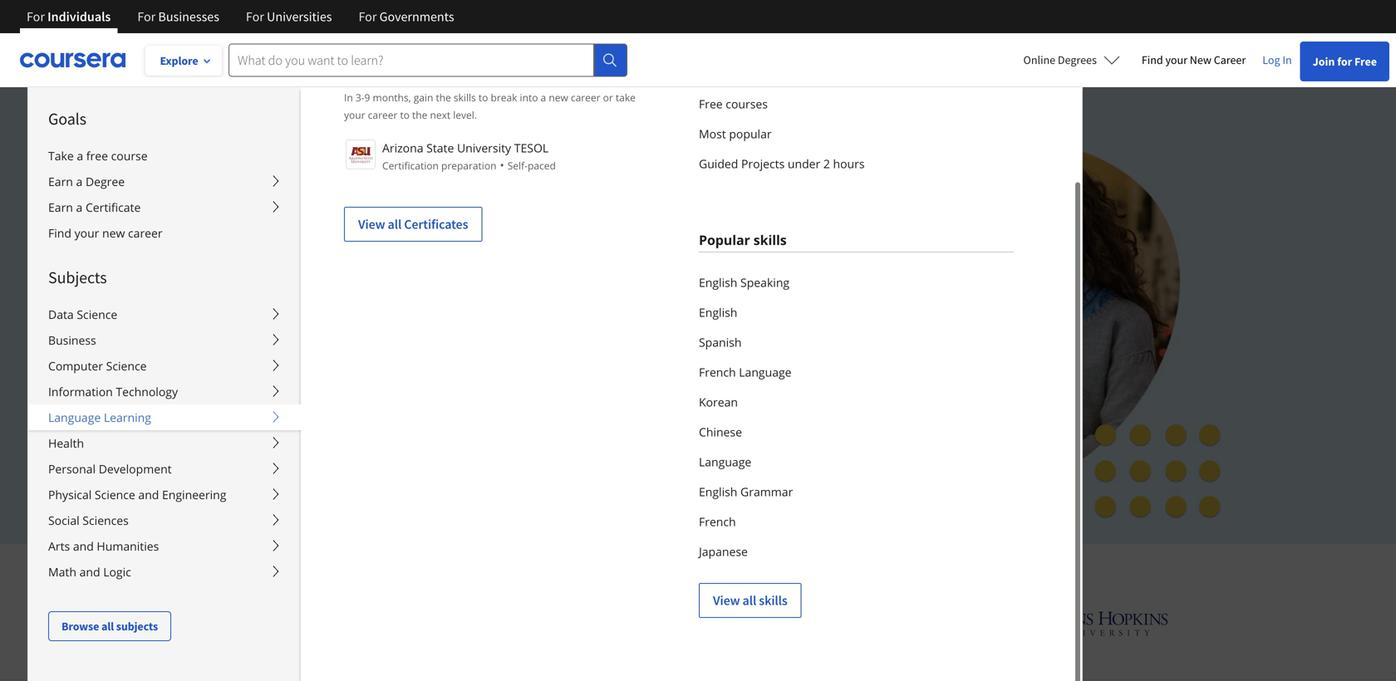 Task type: vqa. For each thing, say whether or not it's contained in the screenshot.
"disclose"
no



Task type: locate. For each thing, give the bounding box(es) containing it.
with left 14-
[[292, 450, 318, 466]]

english for english
[[699, 305, 738, 320]]

companies
[[750, 557, 852, 584]]

language inside language learning popup button
[[48, 410, 101, 426]]

unlimited access to 7,000+ world-class courses, hands-on projects, and job-ready certificate programs—all included in your subscription
[[216, 233, 725, 317]]

free inside free courses link
[[699, 96, 723, 112]]

1 vertical spatial career
[[368, 108, 398, 122]]

the up next
[[436, 91, 451, 104]]

english left grammar
[[699, 484, 738, 500]]

career down months,
[[368, 108, 398, 122]]

all for skills
[[743, 593, 757, 609]]

the down the gain
[[412, 108, 428, 122]]

list
[[699, 89, 1014, 179]]

free inside start 7-day free trial button
[[309, 411, 335, 428]]

1 vertical spatial earn
[[48, 200, 73, 215]]

all inside button
[[101, 619, 114, 634]]

korean
[[699, 394, 738, 410]]

1 horizontal spatial day
[[338, 450, 359, 466]]

1 vertical spatial new
[[102, 225, 125, 241]]

0 vertical spatial to
[[479, 91, 488, 104]]

free courses link
[[699, 89, 1014, 119]]

1 vertical spatial english
[[699, 305, 738, 320]]

2 earn from the top
[[48, 200, 73, 215]]

0 horizontal spatial new
[[102, 225, 125, 241]]

for
[[27, 8, 45, 25], [137, 8, 156, 25], [246, 8, 264, 25], [359, 8, 377, 25]]

0 vertical spatial french
[[699, 365, 736, 380]]

language for language link at the right of the page
[[699, 454, 752, 470]]

2 vertical spatial free
[[309, 411, 335, 428]]

individuals
[[47, 8, 111, 25]]

0 vertical spatial english
[[699, 275, 738, 291]]

list containing free courses
[[699, 89, 1014, 179]]

2 horizontal spatial to
[[479, 91, 488, 104]]

What do you want to learn? text field
[[229, 44, 594, 77]]

in right "log"
[[1283, 52, 1292, 67]]

find inside find your new career link
[[48, 225, 71, 241]]

online
[[1024, 52, 1056, 67]]

courses
[[726, 96, 768, 112]]

ready
[[364, 263, 412, 288]]

join
[[1313, 54, 1335, 69]]

all down leading universities and companies with coursera plus
[[743, 593, 757, 609]]

0 vertical spatial new
[[549, 91, 568, 104]]

english up spanish
[[699, 305, 738, 320]]

1 vertical spatial day
[[338, 450, 359, 466]]

science up information technology
[[106, 358, 147, 374]]

•
[[500, 157, 504, 173]]

free left trial
[[309, 411, 335, 428]]

gain
[[414, 91, 433, 104]]

1 english from the top
[[699, 275, 738, 291]]

to left the break on the left of page
[[479, 91, 488, 104]]

logic
[[103, 564, 131, 580]]

day inside /year with 14-day money-back guarantee link
[[338, 450, 359, 466]]

a left degree
[[76, 174, 83, 190]]

1 vertical spatial with
[[857, 557, 897, 584]]

programs—all
[[506, 263, 627, 288]]

view down japanese
[[713, 593, 740, 609]]

guarantee
[[436, 450, 496, 466]]

career left or
[[571, 91, 601, 104]]

universities
[[267, 8, 332, 25]]

language down information
[[48, 410, 101, 426]]

0 horizontal spatial career
[[128, 225, 163, 241]]

find your new career link
[[1134, 50, 1255, 71]]

and right the arts
[[73, 539, 94, 554]]

log in
[[1263, 52, 1292, 67]]

1 vertical spatial french
[[699, 514, 736, 530]]

take a free course
[[48, 148, 148, 164]]

personal development
[[48, 461, 172, 477]]

view all certificates link
[[344, 207, 482, 242]]

2 horizontal spatial free
[[1355, 54, 1377, 69]]

1 vertical spatial view
[[713, 593, 740, 609]]

1 earn from the top
[[48, 174, 73, 190]]

/month,
[[236, 373, 283, 388]]

language learning
[[48, 410, 151, 426]]

2 vertical spatial to
[[364, 233, 382, 258]]

popular skills
[[699, 231, 787, 249]]

language link
[[699, 447, 1014, 477]]

in inside in 3-9 months, gain the skills to break into a new career or take your career to the next level.
[[344, 91, 353, 104]]

all up 7,000+
[[388, 216, 402, 233]]

free right for
[[1355, 54, 1377, 69]]

earn down take
[[48, 174, 73, 190]]

leading universities and companies with coursera plus
[[520, 557, 1031, 584]]

find
[[1142, 52, 1164, 67], [48, 225, 71, 241]]

day inside start 7-day free trial button
[[285, 411, 307, 428]]

2 vertical spatial career
[[128, 225, 163, 241]]

skills up speaking
[[754, 231, 787, 249]]

2 vertical spatial english
[[699, 484, 738, 500]]

to down months,
[[400, 108, 410, 122]]

french up korean
[[699, 365, 736, 380]]

1 horizontal spatial find
[[1142, 52, 1164, 67]]

view all skills
[[713, 593, 788, 609]]

0 horizontal spatial free
[[309, 411, 335, 428]]

find inside find your new career link
[[1142, 52, 1164, 67]]

skills inside in 3-9 months, gain the skills to break into a new career or take your career to the next level.
[[454, 91, 476, 104]]

popular skills menu item
[[300, 0, 1397, 682]]

skills down leading universities and companies with coursera plus
[[759, 593, 788, 609]]

language down chinese
[[699, 454, 752, 470]]

or
[[603, 91, 613, 104]]

1 horizontal spatial all
[[388, 216, 402, 233]]

earn a certificate
[[48, 200, 141, 215]]

1 vertical spatial free
[[699, 96, 723, 112]]

a for earn a certificate
[[76, 200, 83, 215]]

0 horizontal spatial day
[[285, 411, 307, 428]]

None search field
[[229, 44, 628, 77]]

career inside explore menu element
[[128, 225, 163, 241]]

science up 'business'
[[77, 307, 117, 323]]

for left governments
[[359, 8, 377, 25]]

a left free in the top of the page
[[77, 148, 83, 164]]

learning
[[104, 410, 151, 426]]

skills
[[454, 91, 476, 104], [754, 231, 787, 249], [759, 593, 788, 609]]

2 english from the top
[[699, 305, 738, 320]]

for universities
[[246, 8, 332, 25]]

data science button
[[28, 302, 301, 328]]

for left businesses at the top of the page
[[137, 8, 156, 25]]

science down personal development in the bottom left of the page
[[95, 487, 135, 503]]

0 vertical spatial science
[[77, 307, 117, 323]]

1 horizontal spatial view
[[713, 593, 740, 609]]

your inside unlimited access to 7,000+ world-class courses, hands-on projects, and job-ready certificate programs—all included in your subscription
[[216, 292, 255, 317]]

and up view all skills
[[710, 557, 745, 584]]

and
[[294, 263, 326, 288], [138, 487, 159, 503], [73, 539, 94, 554], [710, 557, 745, 584], [79, 564, 100, 580]]

under
[[788, 156, 821, 172]]

to up 'ready'
[[364, 233, 382, 258]]

language
[[739, 365, 792, 380], [48, 410, 101, 426], [699, 454, 752, 470]]

1 horizontal spatial in
[[1283, 52, 1292, 67]]

1 vertical spatial to
[[400, 108, 410, 122]]

1 vertical spatial language
[[48, 410, 101, 426]]

0 vertical spatial free
[[1355, 54, 1377, 69]]

data
[[48, 307, 74, 323]]

0 vertical spatial all
[[388, 216, 402, 233]]

1 vertical spatial all
[[743, 593, 757, 609]]

all inside popular skills list
[[743, 593, 757, 609]]

hours
[[833, 156, 865, 172]]

0 vertical spatial earn
[[48, 174, 73, 190]]

1 horizontal spatial free
[[699, 96, 723, 112]]

university of michigan image
[[685, 601, 729, 647]]

browse
[[62, 619, 99, 634]]

1 horizontal spatial new
[[549, 91, 568, 104]]

korean link
[[699, 387, 1014, 417]]

language down spanish
[[739, 365, 792, 380]]

your inside in 3-9 months, gain the skills to break into a new career or take your career to the next level.
[[344, 108, 365, 122]]

1 vertical spatial science
[[106, 358, 147, 374]]

2 horizontal spatial career
[[571, 91, 601, 104]]

french language
[[699, 365, 792, 380]]

0 horizontal spatial all
[[101, 619, 114, 634]]

french for french
[[699, 514, 736, 530]]

in left the 3- at the left
[[344, 91, 353, 104]]

coursera image
[[20, 47, 126, 73]]

and inside dropdown button
[[138, 487, 159, 503]]

career down earn a certificate dropdown button
[[128, 225, 163, 241]]

money-
[[362, 450, 406, 466]]

french up japanese
[[699, 514, 736, 530]]

english down popular
[[699, 275, 738, 291]]

group
[[27, 0, 1397, 682]]

science
[[77, 307, 117, 323], [106, 358, 147, 374], [95, 487, 135, 503]]

0 horizontal spatial find
[[48, 225, 71, 241]]

all for subjects
[[101, 619, 114, 634]]

chinese link
[[699, 417, 1014, 447]]

0 horizontal spatial in
[[344, 91, 353, 104]]

day
[[285, 411, 307, 428], [338, 450, 359, 466]]

/month, cancel anytime
[[236, 373, 375, 388]]

2 vertical spatial science
[[95, 487, 135, 503]]

unlimited
[[216, 233, 299, 258]]

3 for from the left
[[246, 8, 264, 25]]

2 vertical spatial language
[[699, 454, 752, 470]]

your down the 3- at the left
[[344, 108, 365, 122]]

find down earn a certificate
[[48, 225, 71, 241]]

chinese
[[699, 424, 742, 440]]

most
[[699, 126, 726, 142]]

/year with 14-day money-back guarantee
[[258, 450, 496, 466]]

development
[[99, 461, 172, 477]]

0 vertical spatial with
[[292, 450, 318, 466]]

for left individuals
[[27, 8, 45, 25]]

and left the logic
[[79, 564, 100, 580]]

browse all subjects
[[62, 619, 158, 634]]

1 horizontal spatial to
[[400, 108, 410, 122]]

your
[[1166, 52, 1188, 67], [344, 108, 365, 122], [74, 225, 99, 241], [216, 292, 255, 317]]

information technology
[[48, 384, 178, 400]]

1 horizontal spatial career
[[368, 108, 398, 122]]

2 vertical spatial skills
[[759, 593, 788, 609]]

0 horizontal spatial view
[[358, 216, 385, 233]]

all inside list
[[388, 216, 402, 233]]

find for find your new career
[[48, 225, 71, 241]]

science inside popup button
[[106, 358, 147, 374]]

coursera plus image
[[216, 156, 469, 181]]

day left money-
[[338, 450, 359, 466]]

in
[[1283, 52, 1292, 67], [344, 91, 353, 104]]

coursera
[[902, 557, 987, 584]]

for
[[1338, 54, 1353, 69]]

0 vertical spatial skills
[[454, 91, 476, 104]]

1 vertical spatial the
[[412, 108, 428, 122]]

view
[[358, 216, 385, 233], [713, 593, 740, 609]]

all right browse
[[101, 619, 114, 634]]

a down earn a degree at the top of the page
[[76, 200, 83, 215]]

cancel
[[286, 373, 323, 388]]

a inside "link"
[[77, 148, 83, 164]]

0 vertical spatial day
[[285, 411, 307, 428]]

health
[[48, 436, 84, 451]]

to inside unlimited access to 7,000+ world-class courses, hands-on projects, and job-ready certificate programs—all included in your subscription
[[364, 233, 382, 258]]

and inside popup button
[[73, 539, 94, 554]]

0 vertical spatial view
[[358, 216, 385, 233]]

with down french link
[[857, 557, 897, 584]]

for left universities
[[246, 8, 264, 25]]

in inside log in link
[[1283, 52, 1292, 67]]

find left new at the top
[[1142, 52, 1164, 67]]

2 french from the top
[[699, 514, 736, 530]]

1 french from the top
[[699, 365, 736, 380]]

language inside language link
[[699, 454, 752, 470]]

physical science and engineering button
[[28, 482, 301, 508]]

1 vertical spatial find
[[48, 225, 71, 241]]

math
[[48, 564, 76, 580]]

english inside "link"
[[699, 484, 738, 500]]

paced
[[528, 159, 556, 172]]

sas image
[[782, 611, 846, 637]]

your down projects,
[[216, 292, 255, 317]]

earn down earn a degree at the top of the page
[[48, 200, 73, 215]]

day right start
[[285, 411, 307, 428]]

view inside popular skills list
[[713, 593, 740, 609]]

a right into
[[541, 91, 546, 104]]

0 vertical spatial find
[[1142, 52, 1164, 67]]

view inside list
[[358, 216, 385, 233]]

new down certificate
[[102, 225, 125, 241]]

3 english from the top
[[699, 484, 738, 500]]

view up access
[[358, 216, 385, 233]]

start 7-day free trial
[[243, 411, 363, 428]]

1 horizontal spatial the
[[436, 91, 451, 104]]

your inside explore menu element
[[74, 225, 99, 241]]

2 vertical spatial all
[[101, 619, 114, 634]]

0 vertical spatial language
[[739, 365, 792, 380]]

guided projects under 2 hours
[[699, 156, 865, 172]]

university
[[457, 140, 511, 156]]

and inside unlimited access to 7,000+ world-class courses, hands-on projects, and job-ready certificate programs—all included in your subscription
[[294, 263, 326, 288]]

arts and humanities button
[[28, 534, 301, 559]]

on
[[682, 233, 704, 258]]

2 horizontal spatial all
[[743, 593, 757, 609]]

english for english speaking
[[699, 275, 738, 291]]

0 horizontal spatial to
[[364, 233, 382, 258]]

skills up level.
[[454, 91, 476, 104]]

2 for from the left
[[137, 8, 156, 25]]

certification
[[382, 159, 439, 172]]

0 vertical spatial in
[[1283, 52, 1292, 67]]

1 vertical spatial in
[[344, 91, 353, 104]]

free up the most on the right top of the page
[[699, 96, 723, 112]]

to
[[479, 91, 488, 104], [400, 108, 410, 122], [364, 233, 382, 258]]

a inside in 3-9 months, gain the skills to break into a new career or take your career to the next level.
[[541, 91, 546, 104]]

4 for from the left
[[359, 8, 377, 25]]

new right into
[[549, 91, 568, 104]]

with
[[292, 450, 318, 466], [857, 557, 897, 584]]

world-
[[448, 233, 503, 258]]

view all certificates
[[358, 216, 468, 233]]

1 for from the left
[[27, 8, 45, 25]]

partnername logo image
[[346, 140, 376, 170]]

your down earn a certificate
[[74, 225, 99, 241]]

and down development
[[138, 487, 159, 503]]

and up subscription
[[294, 263, 326, 288]]

0 horizontal spatial with
[[292, 450, 318, 466]]



Task type: describe. For each thing, give the bounding box(es) containing it.
your left new at the top
[[1166, 52, 1188, 67]]

browse all subjects button
[[48, 612, 171, 642]]

/year
[[258, 450, 289, 466]]

find your new career
[[48, 225, 163, 241]]

tesol
[[514, 140, 549, 156]]

humanities
[[97, 539, 159, 554]]

subjects
[[48, 267, 107, 288]]

0 vertical spatial the
[[436, 91, 451, 104]]

business
[[48, 333, 96, 348]]

english grammar link
[[699, 477, 1014, 507]]

explore menu element
[[28, 87, 301, 642]]

johns hopkins university image
[[1011, 609, 1169, 639]]

goals
[[48, 108, 86, 129]]

join for free
[[1313, 54, 1377, 69]]

french language link
[[699, 357, 1014, 387]]

self-
[[508, 159, 528, 172]]

7,000+
[[387, 233, 443, 258]]

0 horizontal spatial the
[[412, 108, 428, 122]]

technology
[[116, 384, 178, 400]]

earn a degree button
[[28, 169, 301, 195]]

governments
[[380, 8, 454, 25]]

guided
[[699, 156, 738, 172]]

for businesses
[[137, 8, 219, 25]]

earn a degree
[[48, 174, 125, 190]]

arts
[[48, 539, 70, 554]]

course
[[111, 148, 148, 164]]

2
[[824, 156, 830, 172]]

english link
[[699, 298, 1014, 328]]

for for individuals
[[27, 8, 45, 25]]

social sciences button
[[28, 508, 301, 534]]

english speaking link
[[699, 268, 1014, 298]]

for for governments
[[359, 8, 377, 25]]

7-
[[274, 411, 285, 428]]

social sciences
[[48, 513, 129, 529]]

french link
[[699, 507, 1014, 537]]

grammar
[[741, 484, 793, 500]]

log
[[1263, 52, 1281, 67]]

science for physical
[[95, 487, 135, 503]]

skills inside 'view all skills' link
[[759, 593, 788, 609]]

science for data
[[77, 307, 117, 323]]

take
[[616, 91, 636, 104]]

14-
[[321, 450, 338, 466]]

language inside french language link
[[739, 365, 792, 380]]

start
[[243, 411, 272, 428]]

view for view all certificates
[[358, 216, 385, 233]]

arizona
[[382, 140, 424, 156]]

popular
[[699, 231, 750, 249]]

popular
[[729, 126, 772, 142]]

english for english grammar
[[699, 484, 738, 500]]

view all skills link
[[699, 584, 802, 618]]

view for view all skills
[[713, 593, 740, 609]]

science for computer
[[106, 358, 147, 374]]

earn for earn a degree
[[48, 174, 73, 190]]

1 horizontal spatial with
[[857, 557, 897, 584]]

for for businesses
[[137, 8, 156, 25]]

and inside popup button
[[79, 564, 100, 580]]

hands-
[[624, 233, 682, 258]]

find for find your new career
[[1142, 52, 1164, 67]]

computer science button
[[28, 353, 301, 379]]

arizona state university tesol certification preparation • self-paced
[[382, 140, 556, 173]]

in 3-9 months, gain the skills to break into a new career or take your career to the next level.
[[344, 91, 636, 122]]

take a free course link
[[28, 143, 301, 169]]

computer science
[[48, 358, 147, 374]]

for for universities
[[246, 8, 264, 25]]

personal
[[48, 461, 96, 477]]

state
[[427, 140, 454, 156]]

math and logic
[[48, 564, 131, 580]]

into
[[520, 91, 538, 104]]

university of illinois at urbana-champaign image
[[228, 611, 358, 637]]

physical science and engineering
[[48, 487, 226, 503]]

find your new career
[[1142, 52, 1246, 67]]

french for french language
[[699, 365, 736, 380]]

all for certificates
[[388, 216, 402, 233]]

new inside in 3-9 months, gain the skills to break into a new career or take your career to the next level.
[[549, 91, 568, 104]]

popular skills list
[[699, 268, 1014, 618]]

free inside "join for free" link
[[1355, 54, 1377, 69]]

a for take a free course
[[77, 148, 83, 164]]

certificate
[[86, 200, 141, 215]]

months,
[[373, 91, 411, 104]]

earn a certificate button
[[28, 195, 301, 220]]

guided projects under 2 hours link
[[699, 149, 1014, 179]]

find your new career link
[[28, 220, 301, 246]]

projects
[[741, 156, 785, 172]]

1 vertical spatial skills
[[754, 231, 787, 249]]

new inside explore menu element
[[102, 225, 125, 241]]

degree
[[86, 174, 125, 190]]

online degrees button
[[1010, 42, 1134, 78]]

information technology button
[[28, 379, 301, 405]]

english speaking
[[699, 275, 790, 291]]

earn for earn a certificate
[[48, 200, 73, 215]]

a for earn a degree
[[76, 174, 83, 190]]

free
[[86, 148, 108, 164]]

banner navigation
[[13, 0, 468, 33]]

0 vertical spatial career
[[571, 91, 601, 104]]

math and logic button
[[28, 559, 301, 585]]

access
[[304, 233, 360, 258]]

online degrees
[[1024, 52, 1097, 67]]

computer
[[48, 358, 103, 374]]

class
[[503, 233, 543, 258]]

spanish
[[699, 335, 742, 350]]

3-
[[356, 91, 365, 104]]

explore button
[[145, 46, 222, 76]]

for individuals
[[27, 8, 111, 25]]

speaking
[[741, 275, 790, 291]]

for governments
[[359, 8, 454, 25]]

spanish link
[[699, 328, 1014, 357]]

business button
[[28, 328, 301, 353]]

most popular link
[[699, 119, 1014, 149]]

information
[[48, 384, 113, 400]]

group containing goals
[[27, 0, 1397, 682]]

language for language learning
[[48, 410, 101, 426]]

view all certificates list
[[344, 138, 659, 242]]

most popular
[[699, 126, 772, 142]]



